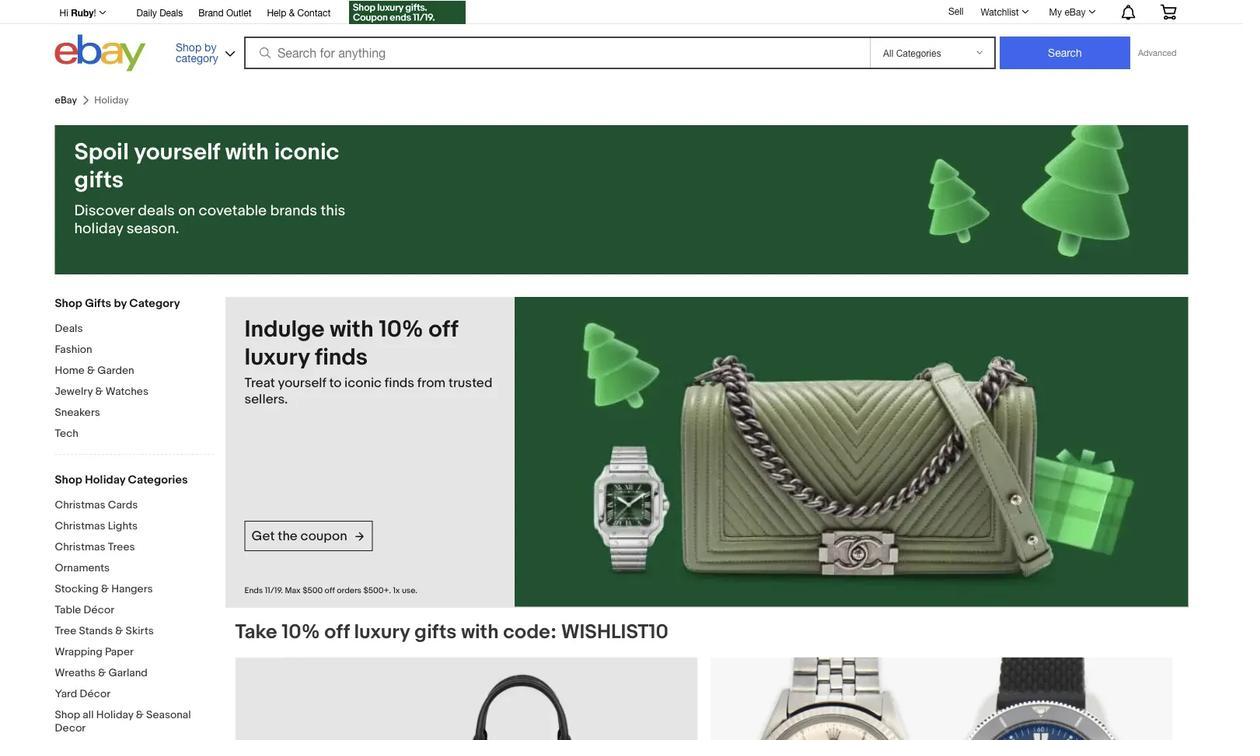 Task type: locate. For each thing, give the bounding box(es) containing it.
& left garland
[[98, 666, 106, 679]]

holiday
[[85, 473, 125, 487], [96, 708, 133, 721]]

categories
[[128, 473, 188, 487]]

watchlist
[[981, 6, 1019, 17]]

0 vertical spatial gifts
[[74, 166, 124, 194]]

ruby
[[71, 7, 94, 18]]

2 horizontal spatial with
[[461, 620, 499, 645]]

&
[[289, 7, 295, 18], [87, 364, 95, 377], [95, 385, 103, 398], [101, 582, 109, 595], [115, 624, 123, 637], [98, 666, 106, 679], [136, 708, 144, 721]]

holiday right all
[[96, 708, 133, 721]]

1 vertical spatial luxury
[[354, 620, 410, 645]]

treat
[[244, 375, 275, 391]]

0 horizontal spatial with
[[225, 138, 269, 166]]

décor up stands
[[84, 603, 114, 616]]

shop inside "shop by category"
[[176, 40, 201, 53]]

brand
[[198, 7, 224, 18]]

shop for shop by category
[[176, 40, 201, 53]]

contact
[[297, 7, 331, 18]]

deals right daily
[[159, 7, 183, 18]]

0 vertical spatial 10%
[[379, 316, 423, 344]]

indulge with 10% off luxury finds treat yourself to iconic finds from trusted sellers.
[[244, 316, 493, 407]]

0 vertical spatial deals
[[159, 7, 183, 18]]

10% down max
[[282, 620, 320, 645]]

$500
[[303, 586, 323, 596]]

none text field inside indulge with 10% off luxury finds main content
[[710, 657, 1172, 740]]

3 christmas from the top
[[55, 540, 105, 554]]

luxury up treat
[[244, 344, 310, 372]]

shop left the gifts
[[55, 296, 82, 310]]

1 horizontal spatial ebay
[[1065, 6, 1086, 17]]

by right the gifts
[[114, 296, 127, 310]]

yourself left the to
[[278, 375, 326, 391]]

2 vertical spatial off
[[324, 620, 350, 645]]

the
[[278, 528, 297, 544]]

None text field
[[235, 657, 698, 740]]

1 horizontal spatial iconic
[[344, 375, 382, 391]]

0 vertical spatial by
[[205, 40, 216, 53]]

shop by category
[[176, 40, 218, 64]]

1 vertical spatial finds
[[385, 375, 414, 391]]

0 horizontal spatial 10%
[[282, 620, 320, 645]]

ebay
[[1065, 6, 1086, 17], [55, 94, 77, 106]]

0 horizontal spatial by
[[114, 296, 127, 310]]

gifts inside spoil yourself with iconic gifts discover deals on covetable brands this holiday season.
[[74, 166, 124, 194]]

coupon
[[300, 528, 347, 544]]

& left skirts on the left of page
[[115, 624, 123, 637]]

all
[[83, 708, 94, 721]]

décor up all
[[80, 687, 111, 700]]

0 horizontal spatial yourself
[[134, 138, 220, 166]]

spoil yourself with iconic gifts discover deals on covetable brands this holiday season.
[[74, 138, 345, 238]]

ebay inside account navigation
[[1065, 6, 1086, 17]]

0 horizontal spatial luxury
[[244, 344, 310, 372]]

decor
[[55, 721, 86, 735]]

discover
[[74, 202, 134, 220]]

0 horizontal spatial ebay
[[55, 94, 77, 106]]

gifts inside indulge with 10% off luxury finds main content
[[414, 620, 457, 645]]

None text field
[[710, 657, 1172, 740]]

2 vertical spatial christmas
[[55, 540, 105, 554]]

sneakers
[[55, 406, 100, 419]]

0 vertical spatial with
[[225, 138, 269, 166]]

1 vertical spatial with
[[330, 316, 374, 344]]

finds
[[315, 344, 368, 372], [385, 375, 414, 391]]

0 vertical spatial yourself
[[134, 138, 220, 166]]

daily
[[137, 7, 157, 18]]

advanced link
[[1130, 37, 1184, 68]]

with up the to
[[330, 316, 374, 344]]

ebay up spoil
[[55, 94, 77, 106]]

finds up the to
[[315, 344, 368, 372]]

décor
[[84, 603, 114, 616], [80, 687, 111, 700]]

shop by category banner
[[51, 0, 1188, 75]]

iconic
[[274, 138, 339, 166], [344, 375, 382, 391]]

shop down tech
[[55, 473, 82, 487]]

iconic up brands
[[274, 138, 339, 166]]

stands
[[79, 624, 113, 637]]

off inside indulge with 10% off luxury finds treat yourself to iconic finds from trusted sellers.
[[429, 316, 458, 344]]

luxury
[[244, 344, 310, 372], [354, 620, 410, 645]]

2 christmas from the top
[[55, 519, 105, 533]]

10% up from on the left bottom of page
[[379, 316, 423, 344]]

1 vertical spatial gifts
[[414, 620, 457, 645]]

by down brand
[[205, 40, 216, 53]]

iconic right the to
[[344, 375, 382, 391]]

indulge
[[244, 316, 325, 344]]

1 horizontal spatial yourself
[[278, 375, 326, 391]]

1 horizontal spatial deals
[[159, 7, 183, 18]]

1 vertical spatial iconic
[[344, 375, 382, 391]]

off up from on the left bottom of page
[[429, 316, 458, 344]]

0 vertical spatial holiday
[[85, 473, 125, 487]]

deals up fashion
[[55, 322, 83, 335]]

1 vertical spatial christmas
[[55, 519, 105, 533]]

jewelry & watches link
[[55, 385, 214, 400]]

deals
[[138, 202, 175, 220]]

iconic inside indulge with 10% off luxury finds treat yourself to iconic finds from trusted sellers.
[[344, 375, 382, 391]]

shop holiday categories
[[55, 473, 188, 487]]

off right $500
[[325, 586, 335, 596]]

1 horizontal spatial 10%
[[379, 316, 423, 344]]

category
[[176, 51, 218, 64]]

with up covetable
[[225, 138, 269, 166]]

& right jewelry
[[95, 385, 103, 398]]

10%
[[379, 316, 423, 344], [282, 620, 320, 645]]

finds left from on the left bottom of page
[[385, 375, 414, 391]]

deals fashion home & garden jewelry & watches sneakers tech
[[55, 322, 148, 440]]

gifts for 10%
[[414, 620, 457, 645]]

1 vertical spatial deals
[[55, 322, 83, 335]]

shop for shop holiday categories
[[55, 473, 82, 487]]

shop by category button
[[169, 35, 239, 68]]

shop left all
[[55, 708, 80, 721]]

deals link
[[55, 322, 214, 337]]

hi ruby !
[[59, 7, 96, 18]]

luxury down $500+.
[[354, 620, 410, 645]]

hi
[[59, 7, 68, 18]]

with inside indulge with 10% off luxury finds treat yourself to iconic finds from trusted sellers.
[[330, 316, 374, 344]]

1 horizontal spatial by
[[205, 40, 216, 53]]

1 christmas from the top
[[55, 498, 105, 512]]

0 vertical spatial luxury
[[244, 344, 310, 372]]

fashion
[[55, 343, 92, 356]]

help
[[267, 7, 286, 18]]

with inside spoil yourself with iconic gifts discover deals on covetable brands this holiday season.
[[225, 138, 269, 166]]

shop all holiday & seasonal decor link
[[55, 708, 214, 736]]

get the coupon link
[[244, 521, 373, 551]]

daily deals
[[137, 7, 183, 18]]

0 vertical spatial christmas
[[55, 498, 105, 512]]

& down yard décor link
[[136, 708, 144, 721]]

gifts down 'use.'
[[414, 620, 457, 645]]

covetable
[[199, 202, 267, 220]]

1 horizontal spatial finds
[[385, 375, 414, 391]]

brand outlet link
[[198, 5, 251, 22]]

off
[[429, 316, 458, 344], [325, 586, 335, 596], [324, 620, 350, 645]]

brand outlet
[[198, 7, 251, 18]]

& right home at left
[[87, 364, 95, 377]]

1 horizontal spatial luxury
[[354, 620, 410, 645]]

skirts
[[126, 624, 154, 637]]

ebay right my
[[1065, 6, 1086, 17]]

1 vertical spatial 10%
[[282, 620, 320, 645]]

by inside "shop by category"
[[205, 40, 216, 53]]

None submit
[[1000, 37, 1130, 69]]

daily deals link
[[137, 5, 183, 22]]

& right "help"
[[289, 7, 295, 18]]

ends
[[244, 586, 263, 596]]

gifts up discover
[[74, 166, 124, 194]]

season.
[[126, 220, 179, 238]]

1 horizontal spatial gifts
[[414, 620, 457, 645]]

by
[[205, 40, 216, 53], [114, 296, 127, 310]]

0 horizontal spatial deals
[[55, 322, 83, 335]]

holiday up cards
[[85, 473, 125, 487]]

0 horizontal spatial finds
[[315, 344, 368, 372]]

with left code:
[[461, 620, 499, 645]]

off down ends 11/19. max $500 off orders $500+. 1x use.
[[324, 620, 350, 645]]

10% inside indulge with 10% off luxury finds treat yourself to iconic finds from trusted sellers.
[[379, 316, 423, 344]]

& left hangers
[[101, 582, 109, 595]]

garden
[[97, 364, 134, 377]]

yourself up on
[[134, 138, 220, 166]]

christmas trees link
[[55, 540, 214, 555]]

!
[[94, 7, 96, 18]]

Search for anything text field
[[246, 38, 867, 68]]

take
[[235, 620, 277, 645]]

jewelry
[[55, 385, 93, 398]]

0 horizontal spatial gifts
[[74, 166, 124, 194]]

0 horizontal spatial iconic
[[274, 138, 339, 166]]

luxury inside indulge with 10% off luxury finds treat yourself to iconic finds from trusted sellers.
[[244, 344, 310, 372]]

0 vertical spatial iconic
[[274, 138, 339, 166]]

1 vertical spatial ebay
[[55, 94, 77, 106]]

1 vertical spatial yourself
[[278, 375, 326, 391]]

1 vertical spatial décor
[[80, 687, 111, 700]]

0 vertical spatial ebay
[[1065, 6, 1086, 17]]

home
[[55, 364, 85, 377]]

0 vertical spatial off
[[429, 316, 458, 344]]

shop down brand
[[176, 40, 201, 53]]

tech
[[55, 427, 78, 440]]

1 vertical spatial holiday
[[96, 708, 133, 721]]

1 horizontal spatial with
[[330, 316, 374, 344]]

spoil
[[74, 138, 129, 166]]

gifts for yourself
[[74, 166, 124, 194]]

shop gifts by category
[[55, 296, 180, 310]]



Task type: vqa. For each thing, say whether or not it's contained in the screenshot.
the New
no



Task type: describe. For each thing, give the bounding box(es) containing it.
code:
[[503, 620, 557, 645]]

get the coupon
[[251, 528, 347, 544]]

help & contact link
[[267, 5, 331, 22]]

christmas cards link
[[55, 498, 214, 513]]

hangers
[[111, 582, 153, 595]]

orders
[[337, 586, 362, 596]]

deals inside deals fashion home & garden jewelry & watches sneakers tech
[[55, 322, 83, 335]]

my
[[1049, 6, 1062, 17]]

sell
[[948, 6, 964, 16]]

tree stands & skirts link
[[55, 624, 214, 639]]

ornaments link
[[55, 561, 214, 576]]

yourself inside indulge with 10% off luxury finds treat yourself to iconic finds from trusted sellers.
[[278, 375, 326, 391]]

table décor link
[[55, 603, 214, 618]]

wrapping paper link
[[55, 645, 214, 660]]

stocking & hangers link
[[55, 582, 214, 597]]

advanced
[[1138, 48, 1177, 58]]

2 vertical spatial with
[[461, 620, 499, 645]]

home & garden link
[[55, 364, 214, 379]]

trees
[[108, 540, 135, 554]]

my ebay link
[[1041, 2, 1103, 21]]

on
[[178, 202, 195, 220]]

shop for shop gifts by category
[[55, 296, 82, 310]]

your shopping cart image
[[1159, 4, 1177, 20]]

tree
[[55, 624, 76, 637]]

watchlist link
[[972, 2, 1036, 21]]

shop inside christmas cards christmas lights christmas trees ornaments stocking & hangers table décor tree stands & skirts wrapping paper wreaths & garland yard décor shop all holiday & seasonal decor
[[55, 708, 80, 721]]

0 vertical spatial finds
[[315, 344, 368, 372]]

deals inside "link"
[[159, 7, 183, 18]]

0 vertical spatial décor
[[84, 603, 114, 616]]

my ebay
[[1049, 6, 1086, 17]]

indulge with 10% off luxury finds main content
[[226, 297, 1188, 740]]

holiday
[[74, 220, 123, 238]]

garland
[[108, 666, 148, 679]]

cards
[[108, 498, 138, 512]]

brands
[[270, 202, 317, 220]]

lights
[[108, 519, 138, 533]]

ebay link
[[55, 94, 77, 106]]

get
[[251, 528, 275, 544]]

ends 11/19. max $500 off orders $500+. 1x use.
[[244, 586, 417, 596]]

iconic inside spoil yourself with iconic gifts discover deals on covetable brands this holiday season.
[[274, 138, 339, 166]]

from
[[417, 375, 446, 391]]

trusted
[[448, 375, 493, 391]]

& inside account navigation
[[289, 7, 295, 18]]

watches
[[105, 385, 148, 398]]

sell link
[[941, 6, 971, 16]]

holiday inside christmas cards christmas lights christmas trees ornaments stocking & hangers table décor tree stands & skirts wrapping paper wreaths & garland yard décor shop all holiday & seasonal decor
[[96, 708, 133, 721]]

category
[[129, 296, 180, 310]]

wreaths
[[55, 666, 96, 679]]

ornaments
[[55, 561, 110, 574]]

account navigation
[[51, 0, 1188, 26]]

wishlist10
[[561, 620, 668, 645]]

this
[[321, 202, 345, 220]]

wreaths & garland link
[[55, 666, 214, 681]]

yard décor link
[[55, 687, 214, 702]]

help & contact
[[267, 7, 331, 18]]

stocking
[[55, 582, 99, 595]]

to
[[329, 375, 341, 391]]

table
[[55, 603, 81, 616]]

max
[[285, 586, 301, 596]]

1x
[[393, 586, 400, 596]]

christmas cards christmas lights christmas trees ornaments stocking & hangers table décor tree stands & skirts wrapping paper wreaths & garland yard décor shop all holiday & seasonal decor
[[55, 498, 191, 735]]

sneakers link
[[55, 406, 214, 421]]

yourself inside spoil yourself with iconic gifts discover deals on covetable brands this holiday season.
[[134, 138, 220, 166]]

yard
[[55, 687, 77, 700]]

1 vertical spatial by
[[114, 296, 127, 310]]

wrapping
[[55, 645, 102, 658]]

use.
[[402, 586, 417, 596]]

1 vertical spatial off
[[325, 586, 335, 596]]

seasonal
[[146, 708, 191, 721]]

paper
[[105, 645, 134, 658]]

outlet
[[226, 7, 251, 18]]

fashion link
[[55, 343, 214, 358]]

none submit inside shop by category banner
[[1000, 37, 1130, 69]]

tech link
[[55, 427, 214, 442]]

gifts
[[85, 296, 111, 310]]

christmas lights link
[[55, 519, 214, 534]]

$500+.
[[363, 586, 391, 596]]

get the coupon image
[[349, 1, 466, 24]]

take 10% off luxury gifts with code: wishlist10
[[235, 620, 668, 645]]

none text field inside indulge with 10% off luxury finds main content
[[235, 657, 698, 740]]

sellers.
[[244, 391, 288, 407]]



